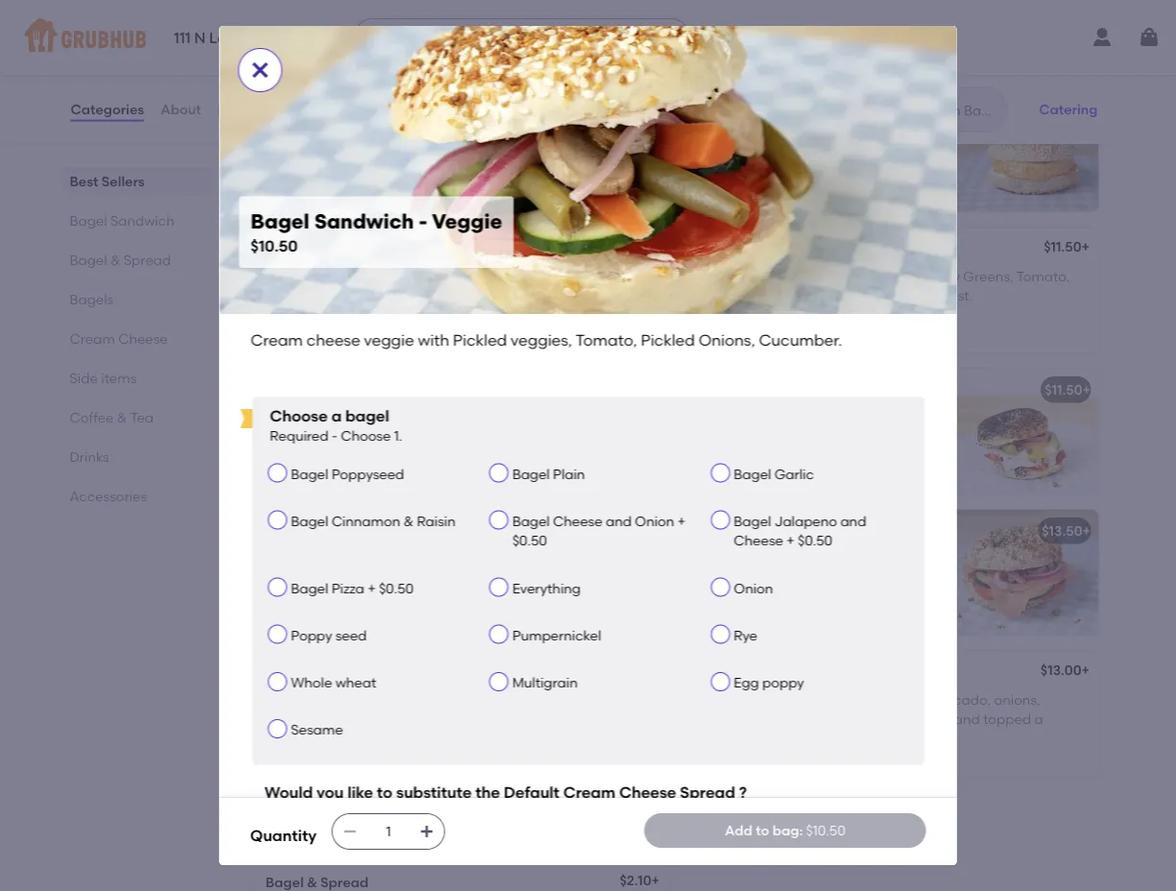 Task type: describe. For each thing, give the bounding box(es) containing it.
0 vertical spatial cucumber.
[[266, 307, 338, 323]]

2 vertical spatial bagel & spread
[[266, 875, 369, 891]]

2 vertical spatial avocado
[[696, 664, 755, 681]]

sandwich inside tab
[[110, 212, 174, 229]]

we inside smashed avocado with shallots, peppers, olives, provolone cheese, poached egg. served as an open face sandwich. we recommend to use our plain bagel.
[[367, 609, 388, 625]]

onions, inside open face sandwich  with smashed avocado, onions, peppers, olives, tomatoes, jack cheese and topped a poached egg.
[[994, 691, 1041, 708]]

best seller for bagel sandwich - build your own
[[277, 80, 336, 94]]

smashed
[[867, 691, 927, 708]]

side items
[[70, 370, 137, 386]]

egg inside 'cream cheese with dijon mustard, pastrami, egg sunny side up, jack cheese, coleslaw. we recommend to be served on our jalapeno cheese bagel.'
[[331, 711, 356, 727]]

served inside cream cheese with garlic, scrambled eggs, cheddar cheese. we recommend to be served on our everything bagel
[[840, 166, 884, 182]]

mustard, for bagel sandwich - pastrami
[[434, 691, 491, 708]]

cream cheese with dijon mustard, pastrami, egg sunny side up, jack cheese, coleslaw. we recommend to be served on our jalapeno cheese bagel.
[[266, 691, 491, 786]]

baby
[[927, 268, 960, 284]]

0 vertical spatial choose
[[269, 406, 327, 425]]

and inside open face sandwich  with smashed avocado, onions, peppers, olives, tomatoes, jack cheese and topped a poached egg.
[[954, 711, 980, 727]]

a inside choose a bagel required - choose 1.
[[331, 406, 341, 425]]

$10.50 inside bagel sandwich - veggie $10.50
[[250, 236, 297, 255]]

bagel poppyseed
[[291, 466, 404, 482]]

poppy
[[762, 675, 804, 691]]

$10.50 + for cream cheese with garlic, scrambled eggs, cheddar cheese. we recommend to be served on our everything bagel
[[1042, 100, 1091, 116]]

be inside 'cream cheese with dijon mustard, pastrami, egg sunny side up, jack cheese, coleslaw. we recommend to be served on our jalapeno cheese bagel.'
[[282, 750, 299, 766]]

choose a bagel required - choose 1.
[[269, 406, 402, 444]]

side
[[70, 370, 98, 386]]

to right add
[[756, 822, 770, 839]]

111
[[174, 30, 191, 47]]

+ inside bagel cheese and onion + $0.50
[[677, 513, 685, 529]]

brie inside cream cheese with dijon mustard, baby greens, tomato, pickled onions, brie cheese, turkey breast.
[[798, 287, 823, 304]]

bagel sandwich tab
[[70, 210, 204, 230]]

sandwich
[[768, 691, 830, 708]]

like
[[347, 783, 373, 801]]

items
[[101, 370, 137, 386]]

egg right bacon
[[430, 382, 456, 398]]

open
[[447, 589, 480, 606]]

catering button
[[1031, 88, 1107, 131]]

$0.50 inside bagel cheese and onion + $0.50
[[512, 533, 547, 549]]

cheese inside cream cheese with dijon mustard, baby greens, tomato, pickled onions, brie cheese, turkey breast.
[[744, 268, 794, 284]]

& down quantity
[[307, 875, 317, 891]]

bagel & spread tab
[[70, 250, 204, 270]]

- inside choose a bagel required - choose 1.
[[331, 428, 337, 444]]

- for bagel sandwich - bacon egg avocado & cheese
[[375, 382, 381, 398]]

with inside cream cheese with dijon mustard, baby greens, tomato, pickled onions, brie cheese, turkey breast.
[[797, 268, 827, 284]]

capers.
[[873, 574, 922, 590]]

with for bagel sandwich -  egg & cheese
[[794, 127, 822, 143]]

bagel inside bagel cheese and onion + $0.50
[[512, 513, 550, 529]]

our inside 'cream cheese with dijon mustard, pastrami, egg sunny side up, jack cheese, coleslaw. we recommend to be served on our jalapeno cheese bagel.'
[[369, 750, 390, 766]]

best for $13.50
[[707, 503, 732, 517]]

tomato, up bagel sandwich - bacon egg avocado & cheese image
[[575, 331, 637, 350]]

1 vertical spatial veggies,
[[510, 331, 572, 350]]

shallots,
[[422, 550, 475, 567]]

bagel inside choose a bagel required - choose 1.
[[345, 406, 389, 425]]

cream for bagel sandwich - pastrami
[[266, 691, 311, 708]]

served inside 'cream cheese with dijon mustard, pastrami, egg sunny side up, jack cheese, coleslaw. we recommend to be served on our jalapeno cheese bagel.'
[[302, 750, 346, 766]]

we inside cream cheese with garlic, tomato, avocado, white fish salad, pickled onions, capers, egg sunny side up. we recommend in our everything bagel
[[696, 468, 717, 484]]

$2.10
[[620, 873, 652, 889]]

fish
[[802, 429, 824, 445]]

jalapeno inside bagel jalapeno and cheese
[[774, 513, 837, 529]]

cream cheese with dijon mustard, baby greens, tomato, pickled onions, brie cheese, turkey breast.
[[696, 268, 1070, 304]]

- for bagel sandwich - lox
[[806, 527, 811, 543]]

peppers, inside smashed avocado with shallots, peppers, olives, provolone cheese, poached egg. served as an open face sandwich. we recommend to use our plain bagel.
[[266, 570, 323, 586]]

face inside smashed avocado with shallots, peppers, olives, provolone cheese, poached egg. served as an open face sandwich. we recommend to use our plain bagel.
[[266, 609, 295, 625]]

cream for sandwich - turkey & brie
[[696, 268, 741, 284]]

olives, inside open face sandwich  with smashed avocado, onions, peppers, olives, tomatoes, jack cheese and topped a poached egg.
[[756, 711, 796, 727]]

drinks
[[70, 448, 109, 465]]

cheese down bagel sandwich - veggie
[[314, 268, 361, 284]]

cheese up bagel plain
[[535, 382, 582, 398]]

be inside cream cheese with garlic, scrambled eggs, cheddar cheese. we recommend to be served on our everything bagel
[[820, 166, 837, 182]]

fish
[[904, 382, 930, 398]]

bagel & spread inside tab
[[70, 252, 171, 268]]

& left tea
[[117, 409, 127, 425]]

sesame
[[291, 722, 343, 738]]

to inside smashed avocado with shallots, peppers, olives, provolone cheese, poached egg. served as an open face sandwich. we recommend to use our plain bagel.
[[475, 609, 488, 625]]

plain
[[316, 628, 348, 645]]

bacon
[[384, 382, 427, 398]]

the
[[475, 783, 500, 801]]

default
[[503, 783, 559, 801]]

1 vertical spatial everything
[[512, 580, 580, 596]]

tomato, down bagel sandwich - veggie
[[322, 287, 376, 304]]

bagel jalapeno and cheese
[[734, 513, 866, 549]]

garlic,
[[828, 409, 871, 425]]

seller for bagel sandwich - build your own
[[304, 80, 336, 94]]

& down bagel sandwich tab
[[110, 252, 120, 268]]

with up bagel sandwich - bacon egg avocado & cheese
[[418, 331, 449, 350]]

1 horizontal spatial brie
[[832, 241, 858, 257]]

face inside open face sandwich  with smashed avocado, onions, peppers, olives, tomatoes, jack cheese and topped a poached egg.
[[735, 691, 765, 708]]

bagel cinnamon & raisin
[[291, 513, 455, 529]]

scrambled
[[696, 146, 766, 163]]

1 horizontal spatial choose
[[340, 428, 391, 444]]

smashed avocado with shallots, peppers, olives, provolone cheese, poached egg. served as an open face sandwich. we recommend to use our plain bagel.
[[266, 550, 488, 645]]

coffee & tea
[[70, 409, 154, 425]]

cinnamon
[[331, 513, 400, 529]]

bagel. inside cream cheese with herbs, lox, tomato, cucumber, onions, capers. we recommend on our sesame bagel.
[[696, 613, 737, 629]]

about
[[161, 101, 201, 118]]

garlic,
[[825, 127, 866, 143]]

?
[[739, 783, 747, 801]]

drinks tab
[[70, 447, 204, 467]]

cream for bagel sandwich -  egg & cheese
[[696, 127, 741, 143]]

bagel sandwich - veggie image
[[525, 228, 669, 353]]

our inside cream cheese with herbs, lox, tomato, cucumber, onions, capers. we recommend on our sesame bagel.
[[823, 593, 845, 609]]

cheese right the search icon
[[857, 100, 907, 116]]

on inside cream cheese with herbs, lox, tomato, cucumber, onions, capers. we recommend on our sesame bagel.
[[804, 593, 820, 609]]

bagel sandwich - avocado smash
[[266, 523, 490, 539]]

open face sandwich  with smashed avocado, onions, peppers, olives, tomatoes, jack cheese and topped a poached egg.
[[696, 691, 1044, 747]]

avocado
[[330, 550, 388, 567]]

lox
[[815, 527, 842, 543]]

spread left ?
[[680, 783, 735, 801]]

cream for bagel sandwich - lox
[[696, 554, 741, 570]]

0 vertical spatial veggies,
[[266, 287, 319, 304]]

own
[[453, 103, 483, 120]]

recommend inside cream cheese with garlic, tomato, avocado, white fish salad, pickled onions, capers, egg sunny side up. we recommend in our everything bagel
[[720, 468, 800, 484]]

multigrain
[[512, 675, 577, 691]]

cheese, inside 'cream cheese with dijon mustard, pastrami, egg sunny side up, jack cheese, coleslaw. we recommend to be served on our jalapeno cheese bagel.'
[[266, 730, 316, 747]]

rye
[[734, 627, 757, 644]]

1 horizontal spatial $13.00 +
[[1041, 662, 1090, 679]]

with for bagel sandwich - smoke white fish salad
[[797, 409, 825, 425]]

bagel sandwich - lox
[[696, 527, 842, 543]]

egg poppy
[[734, 675, 804, 691]]

0 vertical spatial veggie
[[364, 268, 408, 284]]

bagel sandwich - smoke white fish salad image
[[955, 369, 1099, 494]]

bagel sandwich - veggie $10.50
[[250, 209, 502, 255]]

cream cheese with herbs, lox, tomato, cucumber, onions, capers. we recommend on our sesame bagel.
[[696, 554, 922, 629]]

bagel inside bagel jalapeno and cheese
[[734, 513, 771, 529]]

avocado,
[[930, 691, 991, 708]]

$2.10 +
[[620, 873, 660, 889]]

everything
[[696, 185, 764, 202]]

$11.50 for bagel sandwich - bacon egg avocado & cheese
[[615, 382, 653, 398]]

cream cheese
[[70, 330, 168, 347]]

Input item quantity number field
[[368, 814, 410, 849]]

1 vertical spatial cream cheese veggie with pickled veggies, tomato, pickled onions, cucumber.
[[250, 331, 842, 350]]

0 vertical spatial avocado
[[459, 382, 518, 398]]

bagel garlic
[[734, 466, 814, 482]]

recommend inside cream cheese with herbs, lox, tomato, cucumber, onions, capers. we recommend on our sesame bagel.
[[720, 593, 800, 609]]

plain
[[553, 466, 585, 482]]

sesame
[[848, 593, 899, 609]]

use
[[266, 628, 288, 645]]

onions, inside cream cheese with herbs, lox, tomato, cucumber, onions, capers. we recommend on our sesame bagel.
[[824, 574, 870, 590]]

0 horizontal spatial avocado
[[384, 523, 443, 539]]

peppers, inside open face sandwich  with smashed avocado, onions, peppers, olives, tomatoes, jack cheese and topped a poached egg.
[[696, 711, 753, 727]]

dijon for with
[[831, 268, 864, 284]]

would you like to substitute the default cream cheese spread ?
[[264, 783, 747, 801]]

and for jalapeno
[[840, 513, 866, 529]]

cucumber,
[[751, 574, 821, 590]]

breast.
[[928, 287, 973, 304]]

to inside 'cream cheese with dijon mustard, pastrami, egg sunny side up, jack cheese, coleslaw. we recommend to be served on our jalapeno cheese bagel.'
[[266, 750, 279, 766]]

we inside cream cheese with herbs, lox, tomato, cucumber, onions, capers. we recommend on our sesame bagel.
[[696, 593, 717, 609]]

egg inside cream cheese with garlic, tomato, avocado, white fish salad, pickled onions, capers, egg sunny side up. we recommend in our everything bagel
[[803, 448, 828, 464]]

& left raisin
[[403, 513, 413, 529]]

0 vertical spatial cream cheese veggie with pickled veggies, tomato, pickled onions, cucumber.
[[266, 268, 489, 323]]

and for cheese
[[606, 513, 631, 529]]

& up the garlic,
[[843, 100, 854, 116]]

cheese left you
[[266, 769, 315, 786]]

$4.50 +
[[617, 100, 661, 116]]

poppy
[[291, 627, 332, 644]]

eggs,
[[769, 146, 804, 163]]

cheese inside bagel cheese and onion + $0.50
[[553, 513, 602, 529]]

reviews button
[[217, 75, 272, 144]]

mustard, for sandwich - turkey & brie
[[867, 268, 924, 284]]

bagel sandwich - veggie
[[266, 241, 430, 257]]

bagel sandwich - bacon egg avocado & cheese
[[266, 382, 582, 398]]

Search Brooklyn Bagel Bakery search field
[[854, 101, 1001, 119]]

capers,
[[748, 448, 800, 464]]

our inside cream cheese with garlic, tomato, avocado, white fish salad, pickled onions, capers, egg sunny side up. we recommend in our everything bagel
[[818, 468, 840, 484]]

bagel. inside smashed avocado with shallots, peppers, olives, provolone cheese, poached egg. served as an open face sandwich. we recommend to use our plain bagel.
[[352, 628, 393, 645]]

cheese inside cream cheese with garlic, tomato, avocado, white fish salad, pickled onions, capers, egg sunny side up. we recommend in our everything bagel
[[744, 409, 794, 425]]

tomatoes,
[[799, 711, 866, 727]]

1 vertical spatial smash
[[758, 664, 801, 681]]

1 horizontal spatial cucumber.
[[759, 331, 842, 350]]

0 horizontal spatial $0.50
[[379, 580, 413, 596]]

pumpernickel
[[512, 627, 601, 644]]

0 vertical spatial smash
[[447, 523, 490, 539]]

jack for tomatoes,
[[869, 711, 901, 727]]

egg left poppy
[[734, 675, 759, 691]]

sellers
[[102, 173, 145, 189]]

add to bag: $10.50
[[725, 822, 846, 839]]

sandwich.
[[298, 609, 364, 625]]

dijon for with
[[398, 691, 430, 708]]

egg. inside open face sandwich  with smashed avocado, onions, peppers, olives, tomatoes, jack cheese and topped a poached egg.
[[758, 730, 787, 747]]

substitute
[[396, 783, 471, 801]]

cheese inside tab
[[118, 330, 168, 347]]

about button
[[160, 75, 202, 144]]

olives, inside smashed avocado with shallots, peppers, olives, provolone cheese, poached egg. served as an open face sandwich. we recommend to use our plain bagel.
[[326, 570, 366, 586]]



Task type: locate. For each thing, give the bounding box(es) containing it.
with inside 'cream cheese with dijon mustard, pastrami, egg sunny side up, jack cheese, coleslaw. we recommend to be served on our jalapeno cheese bagel.'
[[367, 691, 394, 708]]

2 vertical spatial on
[[349, 750, 365, 766]]

0 vertical spatial sunny
[[831, 448, 871, 464]]

0 horizontal spatial on
[[349, 750, 365, 766]]

1 vertical spatial seller
[[735, 503, 766, 517]]

dijon inside 'cream cheese with dijon mustard, pastrami, egg sunny side up, jack cheese, coleslaw. we recommend to be served on our jalapeno cheese bagel.'
[[398, 691, 430, 708]]

salad,
[[828, 429, 867, 445]]

1 vertical spatial veggie
[[364, 331, 414, 350]]

tomato,
[[696, 574, 748, 590]]

1 vertical spatial dijon
[[398, 691, 430, 708]]

1 horizontal spatial white
[[862, 382, 901, 398]]

avocado right bacon
[[459, 382, 518, 398]]

0 horizontal spatial olives,
[[326, 570, 366, 586]]

0 vertical spatial $13.00 +
[[612, 523, 661, 539]]

1 horizontal spatial veggies,
[[510, 331, 572, 350]]

up.
[[904, 448, 924, 464]]

2 jack from the left
[[869, 711, 901, 727]]

cream
[[696, 127, 741, 143], [266, 268, 311, 284], [696, 268, 741, 284], [70, 330, 115, 347], [250, 331, 302, 350], [696, 409, 741, 425], [696, 554, 741, 570], [266, 691, 311, 708], [563, 783, 615, 801]]

required
[[269, 428, 328, 444]]

on inside 'cream cheese with dijon mustard, pastrami, egg sunny side up, jack cheese, coleslaw. we recommend to be served on our jalapeno cheese bagel.'
[[349, 750, 365, 766]]

jalapeno up substitute
[[393, 750, 456, 766]]

we up "everything"
[[696, 166, 717, 182]]

spread down bagel sandwich tab
[[124, 252, 171, 268]]

veggie
[[364, 268, 408, 284], [364, 331, 414, 350]]

2 horizontal spatial on
[[887, 166, 903, 182]]

an
[[427, 589, 444, 606]]

dijon
[[831, 268, 864, 284], [398, 691, 430, 708]]

jack inside 'cream cheese with dijon mustard, pastrami, egg sunny side up, jack cheese, coleslaw. we recommend to be served on our jalapeno cheese bagel.'
[[455, 711, 488, 727]]

1 horizontal spatial and
[[840, 513, 866, 529]]

with inside cream cheese with garlic, scrambled eggs, cheddar cheese. we recommend to be served on our everything bagel
[[794, 127, 822, 143]]

tomato,
[[1017, 268, 1070, 284], [322, 287, 376, 304], [575, 331, 637, 350], [874, 409, 927, 425]]

cheese,
[[437, 570, 487, 586], [266, 730, 316, 747]]

bagel.
[[696, 613, 737, 629], [352, 628, 393, 645]]

bagel sandwich - smoke white fish salad
[[696, 382, 970, 398]]

accessories tab
[[70, 486, 204, 506]]

to down the eggs, on the right top of page
[[804, 166, 817, 182]]

cheese up $2.10 +
[[619, 783, 676, 801]]

1 vertical spatial choose
[[340, 428, 391, 444]]

$11.50 for bagel sandwich - smoke white fish salad
[[1045, 382, 1083, 398]]

greens,
[[964, 268, 1014, 284]]

sunny down salad, on the top of the page
[[831, 448, 871, 464]]

mustard, up cheese,
[[867, 268, 924, 284]]

search icon image
[[825, 98, 848, 121]]

raisin
[[417, 513, 455, 529]]

with up tomatoes,
[[834, 691, 864, 708]]

egg down "fish"
[[803, 448, 828, 464]]

1 vertical spatial $10.50 +
[[612, 241, 661, 257]]

1 horizontal spatial jalapeno
[[774, 513, 837, 529]]

1 horizontal spatial onions,
[[994, 691, 1041, 708]]

1 vertical spatial peppers,
[[696, 711, 753, 727]]

olives, down avocado
[[326, 570, 366, 586]]

with for bagel sandwich - pastrami
[[367, 691, 394, 708]]

a right topped
[[1035, 711, 1044, 727]]

bagel sandwich - avocado smash image
[[525, 510, 669, 635]]

our inside cream cheese with garlic, scrambled eggs, cheddar cheese. we recommend to be served on our everything bagel
[[907, 166, 928, 182]]

1 horizontal spatial $13.00
[[1041, 662, 1082, 679]]

veggie inside bagel sandwich - veggie $10.50
[[432, 209, 502, 233]]

face down "egg poppy"
[[735, 691, 765, 708]]

our down coleslaw.
[[369, 750, 390, 766]]

on
[[887, 166, 903, 182], [804, 593, 820, 609], [349, 750, 365, 766]]

poached down open
[[696, 730, 755, 747]]

1 vertical spatial bagel sandwich
[[70, 212, 174, 229]]

with down bagel sandwich - veggie $10.50
[[411, 268, 438, 284]]

brie up cheese,
[[832, 241, 858, 257]]

1 horizontal spatial cheese,
[[437, 570, 487, 586]]

0 horizontal spatial jack
[[455, 711, 488, 727]]

poached
[[266, 589, 325, 606], [696, 730, 755, 747]]

$11.50 +
[[1044, 239, 1090, 255], [615, 382, 661, 398], [1045, 382, 1091, 398]]

smash up shallots,
[[447, 523, 490, 539]]

bag:
[[773, 822, 803, 839]]

0 horizontal spatial white
[[761, 429, 799, 445]]

whole wheat
[[291, 675, 376, 691]]

mustard, inside 'cream cheese with dijon mustard, pastrami, egg sunny side up, jack cheese, coleslaw. we recommend to be served on our jalapeno cheese bagel.'
[[434, 691, 491, 708]]

topped
[[984, 711, 1032, 727]]

reviews
[[218, 101, 271, 118]]

egg. up sandwich.
[[328, 589, 357, 606]]

veggie for bagel sandwich - veggie $10.50
[[432, 209, 502, 233]]

0 vertical spatial be
[[820, 166, 837, 182]]

turkey inside cream cheese with dijon mustard, baby greens, tomato, pickled onions, brie cheese, turkey breast.
[[883, 287, 925, 304]]

0 horizontal spatial best
[[70, 173, 98, 189]]

2 horizontal spatial best
[[707, 503, 732, 517]]

& up cheese,
[[819, 241, 829, 257]]

best inside tab
[[70, 173, 98, 189]]

cheese.
[[867, 146, 917, 163]]

0 horizontal spatial peppers,
[[266, 570, 323, 586]]

0 horizontal spatial a
[[331, 406, 341, 425]]

best for bagels
[[70, 173, 98, 189]]

sandwich inside bagel sandwich - veggie $10.50
[[314, 209, 414, 233]]

bagel sandwich up bagel sandwich - build your own
[[250, 42, 414, 66]]

bagel sandwich - lox image
[[955, 510, 1099, 635]]

avocado smash
[[696, 664, 801, 681]]

1 vertical spatial poached
[[696, 730, 755, 747]]

egg. inside smashed avocado with shallots, peppers, olives, provolone cheese, poached egg. served as an open face sandwich. we recommend to use our plain bagel.
[[328, 589, 357, 606]]

- for bagel sandwich - veggie $10.50
[[419, 209, 427, 233]]

1 vertical spatial bagel & spread
[[250, 817, 408, 841]]

$11.50 + for bagel sandwich - smoke white fish salad
[[1045, 382, 1091, 398]]

$10.50 +
[[1042, 100, 1091, 116], [612, 241, 661, 257]]

bagel sandwich inside bagel sandwich tab
[[70, 212, 174, 229]]

1 horizontal spatial face
[[735, 691, 765, 708]]

sunny up coleslaw.
[[359, 711, 399, 727]]

to inside cream cheese with garlic, scrambled eggs, cheddar cheese. we recommend to be served on our everything bagel
[[804, 166, 817, 182]]

we
[[696, 166, 717, 182], [696, 468, 717, 484], [696, 593, 717, 609], [367, 609, 388, 625], [385, 730, 406, 747]]

our inside smashed avocado with shallots, peppers, olives, provolone cheese, poached egg. served as an open face sandwich. we recommend to use our plain bagel.
[[291, 628, 313, 645]]

seed
[[335, 627, 366, 644]]

best sellers tab
[[70, 171, 204, 191]]

1 horizontal spatial onion
[[734, 580, 773, 596]]

1 vertical spatial $13.00
[[1041, 662, 1082, 679]]

cheese, up open
[[437, 570, 487, 586]]

bagel sandwich down 'sellers'
[[70, 212, 174, 229]]

bagel. down tomato,
[[696, 613, 737, 629]]

1 horizontal spatial $0.50
[[512, 533, 547, 549]]

sunny inside 'cream cheese with dijon mustard, pastrami, egg sunny side up, jack cheese, coleslaw. we recommend to be served on our jalapeno cheese bagel.'
[[359, 711, 399, 727]]

0 horizontal spatial brie
[[798, 287, 823, 304]]

avocado up open
[[696, 664, 755, 681]]

los
[[209, 30, 233, 47]]

1 vertical spatial served
[[302, 750, 346, 766]]

1 jack from the left
[[455, 711, 488, 727]]

1 horizontal spatial veggie
[[432, 209, 502, 233]]

cream inside 'cream cheese with dijon mustard, pastrami, egg sunny side up, jack cheese, coleslaw. we recommend to be served on our jalapeno cheese bagel.'
[[266, 691, 311, 708]]

we right coleslaw.
[[385, 730, 406, 747]]

0 vertical spatial jalapeno
[[774, 513, 837, 529]]

1 horizontal spatial $10.50 +
[[1042, 100, 1091, 116]]

recommend down cucumber,
[[720, 593, 800, 609]]

our right in
[[818, 468, 840, 484]]

svg image
[[1138, 26, 1161, 49], [367, 30, 383, 45], [315, 33, 327, 45], [248, 59, 271, 82], [343, 824, 358, 839], [419, 824, 435, 839]]

1 vertical spatial $13.00 +
[[1041, 662, 1090, 679]]

jack
[[455, 711, 488, 727], [869, 711, 901, 727]]

best
[[277, 80, 302, 94], [70, 173, 98, 189], [707, 503, 732, 517]]

dijon down pastrami
[[398, 691, 430, 708]]

0 horizontal spatial veggie
[[384, 241, 430, 257]]

- inside bagel sandwich - veggie $10.50
[[419, 209, 427, 233]]

a up bagel poppyseed
[[331, 406, 341, 425]]

with for bagel sandwich - avocado smash
[[391, 550, 419, 567]]

pastrami
[[384, 664, 444, 681]]

cheese, inside smashed avocado with shallots, peppers, olives, provolone cheese, poached egg. served as an open face sandwich. we recommend to use our plain bagel.
[[437, 570, 487, 586]]

recommend down an
[[391, 609, 472, 625]]

&
[[843, 100, 854, 116], [819, 241, 829, 257], [110, 252, 120, 268], [521, 382, 532, 398], [117, 409, 127, 425], [403, 513, 413, 529], [314, 817, 330, 841], [307, 875, 317, 891]]

cheese down whole wheat
[[314, 691, 364, 708]]

poppyseed
[[331, 466, 404, 482]]

our down cheese.
[[907, 166, 928, 182]]

we inside cream cheese with garlic, scrambled eggs, cheddar cheese. we recommend to be served on our everything bagel
[[696, 166, 717, 182]]

on down cucumber,
[[804, 593, 820, 609]]

1 horizontal spatial bagel sandwich
[[250, 42, 414, 66]]

jalapeno inside 'cream cheese with dijon mustard, pastrami, egg sunny side up, jack cheese, coleslaw. we recommend to be served on our jalapeno cheese bagel.'
[[393, 750, 456, 766]]

1 vertical spatial avocado
[[384, 523, 443, 539]]

avocado up shallots,
[[384, 523, 443, 539]]

pastrami,
[[266, 711, 327, 727]]

olives,
[[326, 570, 366, 586], [756, 711, 796, 727]]

+ $0.50
[[786, 533, 832, 549]]

spread down input item quantity number field
[[321, 875, 369, 891]]

bagel & spread down you
[[250, 817, 408, 841]]

1 vertical spatial sunny
[[359, 711, 399, 727]]

recommend down the eggs, on the right top of page
[[720, 166, 800, 182]]

bagel down avocado,
[[696, 487, 734, 503]]

whole
[[291, 675, 332, 691]]

2 vertical spatial bagel
[[696, 487, 734, 503]]

0 horizontal spatial jalapeno
[[393, 750, 456, 766]]

1 vertical spatial face
[[735, 691, 765, 708]]

1 horizontal spatial seller
[[735, 503, 766, 517]]

jalapeno up + $0.50
[[774, 513, 837, 529]]

1 horizontal spatial peppers,
[[696, 711, 753, 727]]

choose up required
[[269, 406, 327, 425]]

$0.50 down bagel plain
[[512, 533, 547, 549]]

0 vertical spatial brie
[[832, 241, 858, 257]]

cheese down smashed
[[904, 711, 951, 727]]

white up capers, at the right bottom of the page
[[761, 429, 799, 445]]

open
[[696, 691, 732, 708]]

white inside cream cheese with garlic, tomato, avocado, white fish salad, pickled onions, capers, egg sunny side up. we recommend in our everything bagel
[[761, 429, 799, 445]]

poached inside smashed avocado with shallots, peppers, olives, provolone cheese, poached egg. served as an open face sandwich. we recommend to use our plain bagel.
[[266, 589, 325, 606]]

cheddar
[[808, 146, 863, 163]]

be
[[820, 166, 837, 182], [282, 750, 299, 766]]

side inside 'cream cheese with dijon mustard, pastrami, egg sunny side up, jack cheese, coleslaw. we recommend to be served on our jalapeno cheese bagel.'
[[402, 711, 428, 727]]

- for bagel sandwich - pastrami
[[375, 664, 381, 681]]

bagel & spread down quantity
[[266, 875, 369, 891]]

with
[[794, 127, 822, 143], [411, 268, 438, 284], [418, 331, 449, 350], [797, 409, 825, 425], [391, 550, 419, 567], [794, 554, 822, 570], [367, 691, 394, 708]]

salad
[[933, 382, 970, 398]]

bagel sandwich -  egg & cheese image
[[955, 87, 1099, 212]]

- for bagel sandwich -  egg & cheese
[[806, 100, 811, 116]]

bagel inside cream cheese with garlic, tomato, avocado, white fish salad, pickled onions, capers, egg sunny side up. we recommend in our everything bagel
[[696, 487, 734, 503]]

- for bagel sandwich - smoke white fish salad
[[806, 382, 811, 398]]

cream inside cream cheese with garlic, tomato, avocado, white fish salad, pickled onions, capers, egg sunny side up. we recommend in our everything bagel
[[696, 409, 741, 425]]

egg up the garlic,
[[815, 100, 840, 116]]

you
[[316, 783, 343, 801]]

0 vertical spatial on
[[887, 166, 903, 182]]

2 horizontal spatial and
[[954, 711, 980, 727]]

herbs,
[[825, 554, 865, 570]]

turkey down cream cheese with garlic, scrambled eggs, cheddar cheese. we recommend to be served on our everything bagel
[[773, 241, 816, 257]]

as
[[408, 589, 423, 606]]

peppers, down open
[[696, 711, 753, 727]]

1 vertical spatial best seller
[[707, 503, 766, 517]]

0 vertical spatial turkey
[[773, 241, 816, 257]]

0 vertical spatial with
[[797, 268, 827, 284]]

cream for bagel sandwich - smoke white fish salad
[[696, 409, 741, 425]]

1 vertical spatial cucumber.
[[759, 331, 842, 350]]

best seller for bagel sandwich - lox
[[707, 503, 766, 517]]

avocado
[[459, 382, 518, 398], [384, 523, 443, 539], [696, 664, 755, 681]]

cheese up capers, at the right bottom of the page
[[744, 409, 794, 425]]

with inside cream cheese with garlic, tomato, avocado, white fish salad, pickled onions, capers, egg sunny side up. we recommend in our everything bagel
[[797, 409, 825, 425]]

in
[[804, 468, 815, 484]]

veggie down bagel sandwich - veggie $10.50
[[364, 268, 408, 284]]

egg.
[[328, 589, 357, 606], [758, 730, 787, 747]]

bagel sandwich - bacon egg avocado & cheese image
[[525, 369, 669, 494]]

white
[[862, 382, 901, 398], [761, 429, 799, 445]]

bagel inside cream cheese with garlic, scrambled eggs, cheddar cheese. we recommend to be served on our everything bagel
[[768, 185, 805, 202]]

with inside cream cheese veggie with pickled veggies, tomato, pickled onions, cucumber.
[[411, 268, 438, 284]]

dijon up cheese,
[[831, 268, 864, 284]]

1 horizontal spatial best seller
[[707, 503, 766, 517]]

veggie for bagel sandwich - veggie
[[384, 241, 430, 257]]

onions, inside cream cheese with dijon mustard, baby greens, tomato, pickled onions, brie cheese, turkey breast.
[[746, 287, 795, 304]]

sunny inside cream cheese with garlic, tomato, avocado, white fish salad, pickled onions, capers, egg sunny side up. we recommend in our everything bagel
[[831, 448, 871, 464]]

$11.50 + for bagel sandwich - bacon egg avocado & cheese
[[615, 382, 661, 398]]

with down bagel sandwich -  egg & cheese
[[794, 127, 822, 143]]

and up herbs,
[[840, 513, 866, 529]]

1 horizontal spatial bagel
[[696, 487, 734, 503]]

0 horizontal spatial bagel sandwich
[[70, 212, 174, 229]]

2 horizontal spatial $0.50
[[798, 533, 832, 549]]

main navigation navigation
[[0, 0, 1176, 75]]

0 horizontal spatial sunny
[[359, 711, 399, 727]]

$0.50 up herbs,
[[798, 533, 832, 549]]

served up bagel.
[[302, 750, 346, 766]]

we inside 'cream cheese with dijon mustard, pastrami, egg sunny side up, jack cheese, coleslaw. we recommend to be served on our jalapeno cheese bagel.'
[[385, 730, 406, 747]]

coffee & tea tab
[[70, 407, 204, 427]]

cream inside cream cheese with herbs, lox, tomato, cucumber, onions, capers. we recommend on our sesame bagel.
[[696, 554, 741, 570]]

n
[[194, 30, 206, 47]]

- for bagel sandwich - build your own
[[375, 103, 381, 120]]

cream inside cream cheese with garlic, scrambled eggs, cheddar cheese. we recommend to be served on our everything bagel
[[696, 127, 741, 143]]

with up the provolone
[[391, 550, 419, 567]]

0 vertical spatial veggie
[[432, 209, 502, 233]]

cheese inside cream cheese with herbs, lox, tomato, cucumber, onions, capers. we recommend on our sesame bagel.
[[744, 554, 791, 570]]

$10.50 + for cream cheese veggie with pickled veggies, tomato, pickled onions, cucumber.
[[612, 241, 661, 257]]

veggie up bacon
[[364, 331, 414, 350]]

- for bagel sandwich - avocado smash
[[375, 523, 381, 539]]

jack for up,
[[455, 711, 488, 727]]

0 vertical spatial a
[[331, 406, 341, 425]]

our left sesame
[[823, 593, 845, 609]]

our
[[907, 166, 928, 182], [818, 468, 840, 484], [823, 593, 845, 609], [291, 628, 313, 645], [369, 750, 390, 766]]

cream inside cream cheese with dijon mustard, baby greens, tomato, pickled onions, brie cheese, turkey breast.
[[696, 268, 741, 284]]

cheese up cucumber,
[[744, 554, 791, 570]]

1 vertical spatial on
[[804, 593, 820, 609]]

side left up.
[[874, 448, 901, 464]]

pizza
[[331, 580, 364, 596]]

build
[[384, 103, 417, 120]]

with inside cream cheese with herbs, lox, tomato, cucumber, onions, capers. we recommend on our sesame bagel.
[[794, 554, 822, 570]]

cheese down bagels tab
[[118, 330, 168, 347]]

bagel.
[[318, 769, 359, 786]]

cheese inside bagel jalapeno and cheese
[[734, 533, 783, 549]]

1 horizontal spatial turkey
[[883, 287, 925, 304]]

0 vertical spatial cheese,
[[437, 570, 487, 586]]

1 vertical spatial white
[[761, 429, 799, 445]]

- for bagel sandwich - veggie
[[375, 241, 381, 257]]

poached inside open face sandwich  with smashed avocado, onions, peppers, olives, tomatoes, jack cheese and topped a poached egg.
[[696, 730, 755, 747]]

avocado,
[[696, 429, 757, 445]]

veggies,
[[266, 287, 319, 304], [510, 331, 572, 350]]

0 vertical spatial $13.00
[[612, 523, 653, 539]]

1 vertical spatial brie
[[798, 287, 823, 304]]

would
[[264, 783, 313, 801]]

0 horizontal spatial smash
[[447, 523, 490, 539]]

0 vertical spatial bagel & spread
[[70, 252, 171, 268]]

bagel sandwich - build your own
[[266, 103, 483, 120]]

bagel sandwich - pastrami image
[[525, 651, 669, 776]]

1 horizontal spatial avocado
[[459, 382, 518, 398]]

served
[[840, 166, 884, 182], [302, 750, 346, 766]]

with down sandwich - turkey & brie
[[797, 268, 827, 284]]

on inside cream cheese with garlic, scrambled eggs, cheddar cheese. we recommend to be served on our everything bagel
[[887, 166, 903, 182]]

pickled inside cream cheese with dijon mustard, baby greens, tomato, pickled onions, brie cheese, turkey breast.
[[696, 287, 743, 304]]

1 horizontal spatial egg.
[[758, 730, 787, 747]]

cream cheese tab
[[70, 328, 204, 349]]

$13.50
[[1042, 523, 1083, 539]]

2 vertical spatial best
[[707, 503, 732, 517]]

on down coleslaw.
[[349, 750, 365, 766]]

side inside cream cheese with garlic, tomato, avocado, white fish salad, pickled onions, capers, egg sunny side up. we recommend in our everything bagel
[[874, 448, 901, 464]]

bagel pizza + $0.50
[[291, 580, 413, 596]]

0 vertical spatial dijon
[[831, 268, 864, 284]]

side items tab
[[70, 368, 204, 388]]

we down avocado,
[[696, 468, 717, 484]]

cheese,
[[827, 287, 880, 304]]

cream for bagel sandwich - veggie
[[266, 268, 311, 284]]

0 vertical spatial white
[[862, 382, 901, 398]]

cheese up choose a bagel required - choose 1.
[[306, 331, 360, 350]]

& up bagel plain
[[521, 382, 532, 398]]

1 vertical spatial egg.
[[758, 730, 787, 747]]

with inside open face sandwich  with smashed avocado, onions, peppers, olives, tomatoes, jack cheese and topped a poached egg.
[[834, 691, 864, 708]]

tomato, inside cream cheese with garlic, tomato, avocado, white fish salad, pickled onions, capers, egg sunny side up. we recommend in our everything bagel
[[874, 409, 927, 425]]

cheese inside open face sandwich  with smashed avocado, onions, peppers, olives, tomatoes, jack cheese and topped a poached egg.
[[904, 711, 951, 727]]

smash up sandwich
[[758, 664, 801, 681]]

st
[[297, 30, 312, 47]]

cheese down plain
[[553, 513, 602, 529]]

0 horizontal spatial onion
[[635, 513, 674, 529]]

to down open
[[475, 609, 488, 625]]

0 vertical spatial egg.
[[328, 589, 357, 606]]

1 vertical spatial with
[[834, 691, 864, 708]]

be down cheddar
[[820, 166, 837, 182]]

$10.50
[[1042, 100, 1083, 116], [250, 236, 297, 255], [612, 241, 653, 257], [806, 822, 846, 839]]

peppers, down "smashed"
[[266, 570, 323, 586]]

best for $4.50
[[277, 80, 302, 94]]

with for bagel sandwich - lox
[[794, 554, 822, 570]]

dijon inside cream cheese with dijon mustard, baby greens, tomato, pickled onions, brie cheese, turkey breast.
[[831, 268, 864, 284]]

onion inside bagel cheese and onion + $0.50
[[635, 513, 674, 529]]

best seller down st
[[277, 80, 336, 94]]

everything up pumpernickel
[[512, 580, 580, 596]]

cheese inside cream cheese with garlic, scrambled eggs, cheddar cheese. we recommend to be served on our everything bagel
[[744, 127, 791, 143]]

cream inside tab
[[70, 330, 115, 347]]

cheese
[[744, 127, 791, 143], [314, 268, 361, 284], [306, 331, 360, 350], [535, 382, 582, 398], [744, 554, 791, 570], [904, 711, 951, 727]]

0 horizontal spatial with
[[797, 268, 827, 284]]

1 vertical spatial cheese,
[[266, 730, 316, 747]]

pickled inside cream cheese with garlic, tomato, avocado, white fish salad, pickled onions, capers, egg sunny side up. we recommend in our everything bagel
[[870, 429, 917, 445]]

and inside bagel jalapeno and cheese
[[840, 513, 866, 529]]

& down you
[[314, 817, 330, 841]]

mustard, up 'up,'
[[434, 691, 491, 708]]

1 horizontal spatial side
[[874, 448, 901, 464]]

sandwich - turkey & brie
[[696, 241, 858, 257]]

onions, down herbs,
[[824, 574, 870, 590]]

a inside open face sandwich  with smashed avocado, onions, peppers, olives, tomatoes, jack cheese and topped a poached egg.
[[1035, 711, 1044, 727]]

jack right 'up,'
[[455, 711, 488, 727]]

jack down smashed
[[869, 711, 901, 727]]

0 vertical spatial onions,
[[824, 574, 870, 590]]

1 horizontal spatial dijon
[[831, 268, 864, 284]]

mustard, inside cream cheese with dijon mustard, baby greens, tomato, pickled onions, brie cheese, turkey breast.
[[867, 268, 924, 284]]

smashed
[[266, 550, 327, 567]]

cheese up the eggs, on the right top of page
[[744, 127, 791, 143]]

recommend inside smashed avocado with shallots, peppers, olives, provolone cheese, poached egg. served as an open face sandwich. we recommend to use our plain bagel.
[[391, 609, 472, 625]]

bagel cheese and onion + $0.50
[[512, 513, 685, 549]]

tomato, inside cream cheese with dijon mustard, baby greens, tomato, pickled onions, brie cheese, turkey breast.
[[1017, 268, 1070, 284]]

recommend inside 'cream cheese with dijon mustard, pastrami, egg sunny side up, jack cheese, coleslaw. we recommend to be served on our jalapeno cheese bagel.'
[[409, 730, 489, 747]]

$13.50 +
[[1042, 523, 1091, 539]]

cheese
[[857, 100, 907, 116], [744, 268, 794, 284], [118, 330, 168, 347], [744, 409, 794, 425], [553, 513, 602, 529], [734, 533, 783, 549], [314, 691, 364, 708], [266, 769, 315, 786], [619, 783, 676, 801]]

1 horizontal spatial a
[[1035, 711, 1044, 727]]

$4.50
[[617, 100, 653, 116]]

everything inside cream cheese with garlic, tomato, avocado, white fish salad, pickled onions, capers, egg sunny side up. we recommend in our everything bagel
[[843, 468, 911, 484]]

tomato, down "fish"
[[874, 409, 927, 425]]

white left "fish"
[[862, 382, 901, 398]]

1 horizontal spatial everything
[[843, 468, 911, 484]]

cheese down sandwich - turkey & brie
[[744, 268, 794, 284]]

turkey left breast.
[[883, 287, 925, 304]]

1.
[[394, 428, 402, 444]]

1 horizontal spatial poached
[[696, 730, 755, 747]]

turkey
[[773, 241, 816, 257], [883, 287, 925, 304]]

cheese, down pastrami,
[[266, 730, 316, 747]]

quantity
[[250, 826, 317, 845]]

0 horizontal spatial best seller
[[277, 80, 336, 94]]

tomato, right greens,
[[1017, 268, 1070, 284]]

spread down the like
[[335, 817, 408, 841]]

onions,
[[429, 287, 478, 304], [746, 287, 795, 304], [698, 331, 755, 350], [696, 448, 745, 464]]

bagel plain
[[512, 466, 585, 482]]

bagel sandwich - build your own image
[[525, 87, 669, 212]]

to right the like
[[377, 783, 392, 801]]

provolone
[[369, 570, 434, 586]]

spread inside tab
[[124, 252, 171, 268]]

with down wheat
[[367, 691, 394, 708]]

0 vertical spatial mustard,
[[867, 268, 924, 284]]

bagel inside bagel sandwich - veggie $10.50
[[250, 209, 309, 233]]

seller for bagel sandwich - lox
[[735, 503, 766, 517]]

with down + $0.50
[[794, 554, 822, 570]]

with up "fish"
[[797, 409, 825, 425]]

egg. down sandwich
[[758, 730, 787, 747]]

with inside smashed avocado with shallots, peppers, olives, provolone cheese, poached egg. served as an open face sandwich. we recommend to use our plain bagel.
[[391, 550, 419, 567]]

onions, inside cream cheese with garlic, tomato, avocado, white fish salad, pickled onions, capers, egg sunny side up. we recommend in our everything bagel
[[696, 448, 745, 464]]

bagel & spread
[[70, 252, 171, 268], [250, 817, 408, 841], [266, 875, 369, 891]]

recommend inside cream cheese with garlic, scrambled eggs, cheddar cheese. we recommend to be served on our everything bagel
[[720, 166, 800, 182]]

1 horizontal spatial jack
[[869, 711, 901, 727]]

0 horizontal spatial and
[[606, 513, 631, 529]]

0 horizontal spatial choose
[[269, 406, 327, 425]]

bagels tab
[[70, 289, 204, 309]]

sunny
[[831, 448, 871, 464], [359, 711, 399, 727]]



Task type: vqa. For each thing, say whether or not it's contained in the screenshot.
Sandwich - Turkey & Brie's Mustard,
yes



